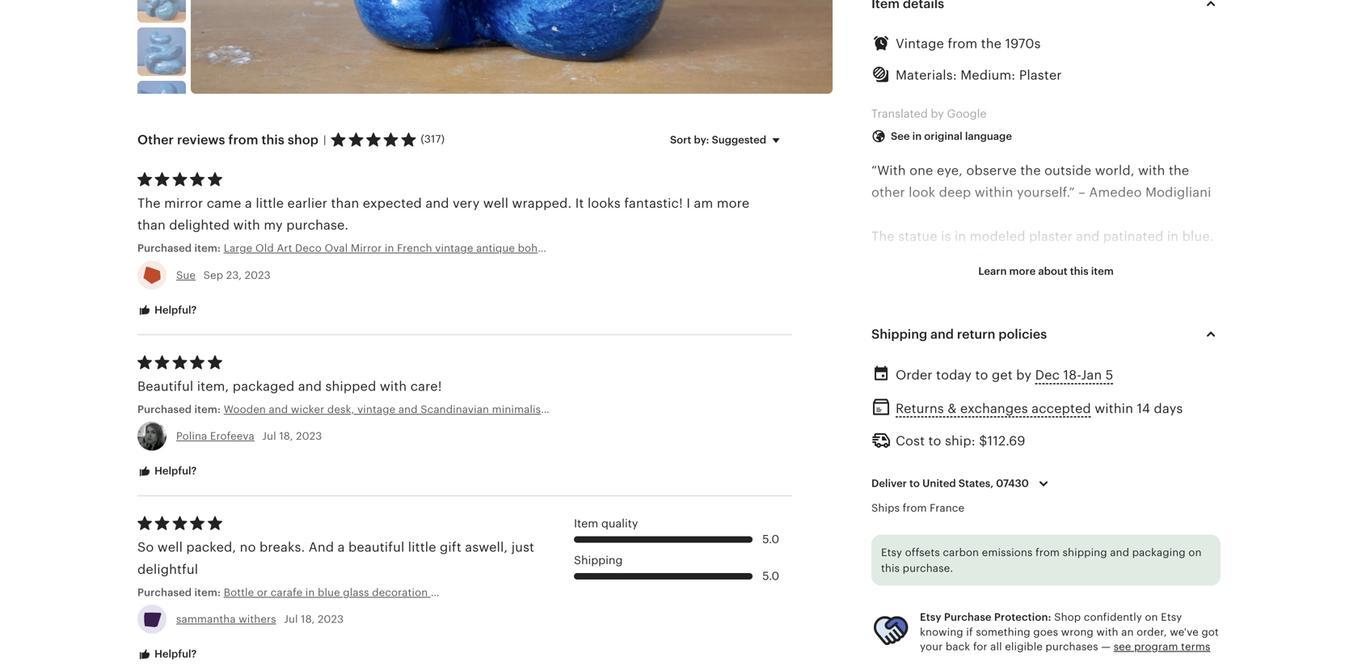 Task type: describe. For each thing, give the bounding box(es) containing it.
google
[[947, 107, 987, 120]]

anthropomorphic sculpture in anthropomorphic blue patinated image 9 image
[[137, 81, 186, 129]]

new
[[1155, 449, 1181, 464]]

jul for no
[[284, 613, 298, 626]]

italian
[[959, 251, 998, 266]]

french
[[397, 242, 432, 254]]

2023 for no
[[318, 613, 344, 626]]

sensual
[[1083, 273, 1130, 288]]

good
[[1097, 295, 1130, 310]]

with up wooden and wicker desk, vintage and scandinavian minimalist style link
[[380, 379, 407, 394]]

mirror
[[351, 242, 382, 254]]

3 item: from the top
[[194, 587, 221, 599]]

0 vertical spatial than
[[331, 196, 359, 211]]

from right ships
[[903, 502, 927, 514]]

a inside so well packed, no breaks. and a beautiful little gift aswell, just delightful
[[338, 540, 345, 555]]

within inside the "with one eye, observe the outside world, with the other look deep within yourself." – amedeo modigliani
[[975, 185, 1014, 200]]

1 vertical spatial within
[[1095, 401, 1134, 416]]

$
[[979, 434, 988, 448]]

a inside the statue is in modeled plaster and patinated in blue. it is a vintage italian production, its author is anonymous. the shapes are free, sensual and suggestive. the sculpture is in very good condition, with some traces of friction on the patina.
[[898, 251, 905, 266]]

we've
[[1170, 626, 1199, 638]]

back
[[946, 641, 971, 653]]

with inside the mirror came a little earlier than expected and very well wrapped. it looks fantastic! i am more than delighted with my purchase.
[[233, 218, 260, 232]]

other inside the "with one eye, observe the outside world, with the other look deep within yourself." – amedeo modigliani
[[872, 185, 906, 200]]

on inside you will find additional photos as well as other products on our workshop website: www.bellelurette.eu, and be informed of our new products by following the facebook page: https://www.facebook.com/atelierbellelurette
[[932, 427, 948, 442]]

friction
[[999, 317, 1045, 332]]

shipped
[[325, 379, 376, 394]]

from inside etsy offsets carbon emissions from shipping and packaging on this purchase.
[[1036, 547, 1060, 559]]

your
[[920, 641, 943, 653]]

5.0 for item quality
[[763, 533, 780, 546]]

purchases
[[1046, 641, 1099, 653]]

carbon
[[943, 547, 979, 559]]

anthropomorphic sculpture in anthropomorphic blue patinated image 7 image
[[137, 0, 186, 23]]

france
[[930, 502, 965, 514]]

delighted
[[169, 218, 230, 232]]

shipping for shipping and return policies
[[872, 327, 928, 342]]

"with
[[872, 163, 906, 178]]

withers
[[239, 613, 276, 626]]

all
[[991, 641, 1002, 653]]

this for item
[[1070, 265, 1089, 277]]

the inside the mirror came a little earlier than expected and very well wrapped. it looks fantastic! i am more than delighted with my purchase.
[[137, 196, 161, 211]]

medium:
[[961, 68, 1016, 83]]

desk,
[[327, 404, 355, 416]]

sammantha withers link
[[176, 613, 276, 626]]

facebook
[[1037, 471, 1098, 486]]

eligible
[[1005, 641, 1043, 653]]

outside
[[1045, 163, 1092, 178]]

5.0 for shipping
[[763, 570, 780, 583]]

shipping for shipping
[[574, 554, 623, 567]]

production,
[[1001, 251, 1075, 266]]

well inside you will find additional photos as well as other products on our workshop website: www.bellelurette.eu, and be informed of our new products by following the facebook page: https://www.facebook.com/atelierbellelurette
[[1083, 405, 1109, 420]]

look
[[909, 185, 936, 200]]

shop
[[288, 133, 319, 147]]

helpful? for so well packed, no breaks. and a beautiful little gift aswell, just delightful
[[152, 648, 197, 660]]

and down care!
[[399, 404, 418, 416]]

deliver to united states, 07430
[[872, 478, 1029, 490]]

translated by google
[[872, 107, 987, 120]]

breaks.
[[260, 540, 305, 555]]

1970s
[[1006, 36, 1041, 51]]

0 horizontal spatial our
[[952, 427, 973, 442]]

23,
[[226, 269, 242, 281]]

ships from france
[[872, 502, 965, 514]]

(317)
[[421, 133, 445, 145]]

item: for item,
[[194, 404, 221, 416]]

deliver
[[872, 478, 907, 490]]

so well packed, no breaks. and a beautiful little gift aswell, just delightful
[[137, 540, 535, 577]]

1 vertical spatial by
[[1017, 368, 1032, 383]]

sort by: suggested
[[670, 134, 767, 146]]

is up anonymous.
[[884, 251, 894, 266]]

photos
[[1018, 405, 1062, 420]]

2023 for and
[[296, 430, 322, 442]]

and
[[309, 540, 334, 555]]

vintage inside the statue is in modeled plaster and patinated in blue. it is a vintage italian production, its author is anonymous. the shapes are free, sensual and suggestive. the sculpture is in very good condition, with some traces of friction on the patina.
[[909, 251, 956, 266]]

purchase. inside the mirror came a little earlier than expected and very well wrapped. it looks fantastic! i am more than delighted with my purchase.
[[286, 218, 349, 232]]

return
[[957, 327, 996, 342]]

0 vertical spatial see
[[1062, 537, 1084, 552]]

in up italian
[[955, 229, 967, 244]]

shipping and return policies button
[[857, 315, 1236, 354]]

18, for breaks.
[[301, 613, 315, 626]]

deep
[[939, 185, 971, 200]]

anthropomorphic sculpture in anthropomorphic blue patinated image 8 image
[[137, 27, 186, 76]]

learn more about this item
[[979, 265, 1114, 277]]

with inside the "with one eye, observe the outside world, with the other look deep within yourself." – amedeo modigliani
[[1139, 163, 1166, 178]]

fantastic!
[[624, 196, 683, 211]]

plaster
[[1019, 68, 1062, 83]]

polina erofeeva link
[[176, 430, 255, 442]]

3 purchased from the top
[[137, 587, 192, 599]]

other
[[137, 133, 174, 147]]

etsy inside shop confidently on etsy knowing if something goes wrong with an order, we've got your back for all eligible purchases —
[[1161, 612, 1182, 624]]

from right the reviews
[[228, 133, 258, 147]]

and inside you will find additional photos as well as other products on our workshop website: www.bellelurette.eu, and be informed of our new products by following the facebook page: https://www.facebook.com/atelierbellelurette
[[1006, 449, 1029, 464]]

shop
[[1055, 612, 1081, 624]]

will
[[898, 405, 920, 420]]

—
[[1102, 641, 1111, 653]]

helpful? for the mirror came a little earlier than expected and very well wrapped. it looks fantastic! i am more than delighted with my purchase.
[[152, 304, 197, 316]]

its
[[1079, 251, 1094, 266]]

wooden and wicker desk, vintage and scandinavian minimalist style link
[[224, 402, 572, 417]]

on inside etsy offsets carbon emissions from shipping and packaging on this purchase.
[[1189, 547, 1202, 559]]

beautiful
[[349, 540, 405, 555]]

and up its
[[1076, 229, 1100, 244]]

emissions
[[982, 547, 1033, 559]]

2 as from the left
[[1112, 405, 1126, 420]]

1 vertical spatial see
[[1114, 641, 1132, 653]]

and down beautiful item, packaged and shipped with care!
[[269, 404, 288, 416]]

traces
[[940, 317, 979, 332]]

and inside the mirror came a little earlier than expected and very well wrapped. it looks fantastic! i am more than delighted with my purchase.
[[426, 196, 449, 211]]

large old art deco oval mirror in french vintage antique boho style link
[[224, 241, 572, 256]]

0 vertical spatial style
[[547, 242, 572, 254]]

very inside the statue is in modeled plaster and patinated in blue. it is a vintage italian production, its author is anonymous. the shapes are free, sensual and suggestive. the sculpture is in very good condition, with some traces of friction on the patina.
[[1066, 295, 1093, 310]]

from up materials: medium: plaster
[[948, 36, 978, 51]]

to left contact
[[971, 537, 984, 552]]

website:
[[1042, 427, 1095, 442]]

purchase. inside etsy offsets carbon emissions from shipping and packaging on this purchase.
[[903, 563, 954, 575]]

the left statue
[[872, 229, 895, 244]]

for
[[973, 641, 988, 653]]

to up www.bellelurette.eu,
[[929, 434, 942, 448]]

and inside shipping and return policies dropdown button
[[931, 327, 954, 342]]

–
[[1079, 185, 1086, 200]]

condition,
[[1133, 295, 1198, 310]]

more inside dropdown button
[[1010, 265, 1036, 277]]

vintage
[[896, 36, 944, 51]]

suggested
[[712, 134, 767, 146]]

anonymous.
[[872, 273, 949, 288]]

jan
[[1081, 368, 1102, 383]]

0 horizontal spatial than
[[137, 218, 166, 232]]

and up condition,
[[1134, 273, 1157, 288]]

modigliani
[[1146, 185, 1212, 200]]

confidently
[[1084, 612, 1143, 624]]

1 vertical spatial antique
[[1032, 581, 1080, 596]]

do not hesitate to contact us, see you soon!
[[872, 537, 1149, 552]]

20cm
[[872, 361, 908, 376]]

with inside the statue is in modeled plaster and patinated in blue. it is a vintage italian production, its author is anonymous. the shapes are free, sensual and suggestive. the sculpture is in very good condition, with some traces of friction on the patina.
[[872, 317, 899, 332]]

well inside the mirror came a little earlier than expected and very well wrapped. it looks fantastic! i am more than delighted with my purchase.
[[483, 196, 509, 211]]

purchased item:
[[137, 587, 224, 599]]

little inside the mirror came a little earlier than expected and very well wrapped. it looks fantastic! i am more than delighted with my purchase.
[[256, 196, 284, 211]]

1 horizontal spatial vintage
[[435, 242, 473, 254]]

see in original language link
[[860, 122, 1025, 152]]

sort
[[670, 134, 692, 146]]

on inside the statue is in modeled plaster and patinated in blue. it is a vintage italian production, its author is anonymous. the shapes are free, sensual and suggestive. the sculpture is in very good condition, with some traces of friction on the patina.
[[1049, 317, 1065, 332]]

materials: medium: plaster
[[896, 68, 1062, 83]]

get
[[992, 368, 1013, 383]]

very inside the mirror came a little earlier than expected and very well wrapped. it looks fantastic! i am more than delighted with my purchase.
[[453, 196, 480, 211]]

modeled
[[970, 229, 1026, 244]]

1 22cm from the left
[[949, 361, 984, 376]]

polina
[[176, 430, 207, 442]]

18, for shipped
[[279, 430, 293, 442]]

1 horizontal spatial our
[[1130, 449, 1151, 464]]

in right mirror
[[385, 242, 394, 254]]

got
[[1202, 626, 1219, 638]]

informed
[[1052, 449, 1110, 464]]

the up modigliani at top right
[[1169, 163, 1190, 178]]

care!
[[411, 379, 442, 394]]

blue.
[[1183, 229, 1214, 244]]

this for shop
[[262, 133, 285, 147]]



Task type: vqa. For each thing, say whether or not it's contained in the screenshot.
item
yes



Task type: locate. For each thing, give the bounding box(es) containing it.
0 horizontal spatial shipping
[[574, 554, 623, 567]]

sculpture up confidently
[[1084, 581, 1143, 596]]

wooden
[[224, 404, 266, 416]]

workshop
[[977, 427, 1038, 442]]

a up anonymous.
[[898, 251, 905, 266]]

2 item: from the top
[[194, 404, 221, 416]]

item: up sammantha
[[194, 587, 221, 599]]

2 horizontal spatial well
[[1083, 405, 1109, 420]]

on right friction
[[1049, 317, 1065, 332]]

1 helpful? button from the top
[[125, 295, 209, 325]]

purchased item: large old art deco oval mirror in french vintage antique boho style
[[137, 242, 572, 254]]

page:
[[1102, 471, 1138, 486]]

etsy for etsy purchase protection:
[[920, 612, 942, 624]]

2 vertical spatial a
[[338, 540, 345, 555]]

3 helpful? from the top
[[152, 648, 197, 660]]

0 vertical spatial item:
[[194, 242, 221, 254]]

1 horizontal spatial see
[[1114, 641, 1132, 653]]

purchased for the mirror came a little earlier than expected and very well wrapped. it looks fantastic! i am more than delighted with my purchase.
[[137, 242, 192, 254]]

antique up shop
[[1032, 581, 1080, 596]]

1 horizontal spatial 18,
[[301, 613, 315, 626]]

2023
[[245, 269, 271, 281], [296, 430, 322, 442], [318, 613, 344, 626]]

18, right the withers
[[301, 613, 315, 626]]

3 helpful? button from the top
[[125, 640, 209, 666]]

purchased for beautiful item, packaged and shipped with care!
[[137, 404, 192, 416]]

large
[[224, 242, 253, 254]]

shipping inside dropdown button
[[872, 327, 928, 342]]

on right 'packaging'
[[1189, 547, 1202, 559]]

other down "with
[[872, 185, 906, 200]]

scandinavian
[[421, 404, 489, 416]]

little left gift
[[408, 540, 436, 555]]

2 helpful? from the top
[[152, 465, 197, 477]]

suggestive.
[[872, 295, 944, 310]]

1 vertical spatial a
[[898, 251, 905, 266]]

0 horizontal spatial vintage
[[357, 404, 396, 416]]

jul down the wooden
[[262, 430, 276, 442]]

helpful? button for beautiful item, packaged and shipped with care!
[[125, 457, 209, 487]]

something
[[976, 626, 1031, 638]]

of inside the statue is in modeled plaster and patinated in blue. it is a vintage italian production, its author is anonymous. the shapes are free, sensual and suggestive. the sculpture is in very good condition, with some traces of friction on the patina.
[[983, 317, 996, 332]]

with down suggestive.
[[872, 317, 899, 332]]

1 horizontal spatial other
[[1129, 405, 1163, 420]]

see
[[891, 130, 910, 142]]

art
[[277, 242, 292, 254]]

shipping
[[872, 327, 928, 342], [574, 554, 623, 567]]

0 vertical spatial purchase.
[[286, 218, 349, 232]]

is
[[941, 229, 951, 244], [884, 251, 894, 266], [1142, 251, 1152, 266], [1038, 295, 1048, 310]]

sculpture
[[974, 295, 1034, 310], [969, 581, 1029, 596], [1084, 581, 1143, 596]]

plaster inside the statue is in modeled plaster and patinated in blue. it is a vintage italian production, its author is anonymous. the shapes are free, sensual and suggestive. the sculpture is in very good condition, with some traces of friction on the patina.
[[1029, 229, 1073, 244]]

0 horizontal spatial little
[[256, 196, 284, 211]]

following
[[951, 471, 1009, 486]]

2 products from the top
[[872, 471, 929, 486]]

it
[[575, 196, 584, 211], [872, 251, 880, 266]]

1 horizontal spatial purchase.
[[903, 563, 954, 575]]

on inside shop confidently on etsy knowing if something goes wrong with an order, we've got your back for all eligible purchases —
[[1145, 612, 1159, 624]]

1 vertical spatial style
[[548, 404, 572, 416]]

eye,
[[937, 163, 963, 178]]

0 vertical spatial jul
[[262, 430, 276, 442]]

are
[[1027, 273, 1047, 288]]

1 vertical spatial well
[[1083, 405, 1109, 420]]

1 vertical spatial more
[[1010, 265, 1036, 277]]

antique left boho
[[476, 242, 515, 254]]

etsy offsets carbon emissions from shipping and packaging on this purchase.
[[881, 547, 1202, 575]]

0 vertical spatial a
[[245, 196, 252, 211]]

purchased up the 'sue' link
[[137, 242, 192, 254]]

1 vertical spatial helpful?
[[152, 465, 197, 477]]

0 horizontal spatial 18,
[[279, 430, 293, 442]]

the inside you will find additional photos as well as other products on our workshop website: www.bellelurette.eu, and be informed of our new products by following the facebook page: https://www.facebook.com/atelierbellelurette
[[1013, 471, 1033, 486]]

contact
[[988, 537, 1036, 552]]

2 vertical spatial 2023
[[318, 613, 344, 626]]

within left 14
[[1095, 401, 1134, 416]]

author
[[1097, 251, 1139, 266]]

by right get
[[1017, 368, 1032, 383]]

2 vertical spatial well
[[158, 540, 183, 555]]

this up ancient
[[881, 563, 900, 575]]

1 horizontal spatial jul
[[284, 613, 298, 626]]

1 vertical spatial helpful? button
[[125, 457, 209, 487]]

this left the shop
[[262, 133, 285, 147]]

statue
[[899, 229, 938, 244]]

with up — on the bottom of the page
[[1097, 626, 1119, 638]]

wrapped.
[[512, 196, 572, 211]]

shipping
[[1063, 547, 1108, 559]]

0 horizontal spatial more
[[717, 196, 750, 211]]

0 horizontal spatial 22cm
[[949, 361, 984, 376]]

shipping down "item quality"
[[574, 554, 623, 567]]

1 item: from the top
[[194, 242, 221, 254]]

is down are
[[1038, 295, 1048, 310]]

in left blue.
[[1168, 229, 1179, 244]]

returns & exchanges accepted within 14 days
[[896, 401, 1183, 416]]

in down free,
[[1051, 295, 1063, 310]]

see right us,
[[1062, 537, 1084, 552]]

purchased down beautiful at the left of the page
[[137, 404, 192, 416]]

www.bellelurette.eu,
[[872, 449, 1002, 464]]

helpful? button down polina
[[125, 457, 209, 487]]

etsy inside etsy offsets carbon emissions from shipping and packaging on this purchase.
[[881, 547, 903, 559]]

1 vertical spatial this
[[1070, 265, 1089, 277]]

2023 down so well packed, no breaks. and a beautiful little gift aswell, just delightful
[[318, 613, 344, 626]]

1 horizontal spatial 22cm
[[1027, 361, 1061, 376]]

1 vertical spatial little
[[408, 540, 436, 555]]

a inside the mirror came a little earlier than expected and very well wrapped. it looks fantastic! i am more than delighted with my purchase.
[[245, 196, 252, 211]]

materials:
[[896, 68, 957, 83]]

style
[[547, 242, 572, 254], [548, 404, 572, 416]]

22cm left 18-
[[1027, 361, 1061, 376]]

the up yourself."
[[1021, 163, 1041, 178]]

came
[[207, 196, 241, 211]]

1 vertical spatial purchase.
[[903, 563, 954, 575]]

helpful? down the 'sue' link
[[152, 304, 197, 316]]

0 vertical spatial 2023
[[245, 269, 271, 281]]

jul for and
[[262, 430, 276, 442]]

see program terms link
[[1114, 641, 1211, 653]]

0 horizontal spatial within
[[975, 185, 1014, 200]]

2 purchased from the top
[[137, 404, 192, 416]]

of inside you will find additional photos as well as other products on our workshop website: www.bellelurette.eu, and be informed of our new products by following the facebook page: https://www.facebook.com/atelierbellelurette
[[1113, 449, 1126, 464]]

products down will
[[872, 427, 929, 442]]

well up the website: in the right bottom of the page
[[1083, 405, 1109, 420]]

0 vertical spatial within
[[975, 185, 1014, 200]]

helpful? down sammantha
[[152, 648, 197, 660]]

20cm wide, 22cm deep, 22cm high.
[[872, 361, 1097, 376]]

exchanges
[[961, 401, 1028, 416]]

item: down item,
[[194, 404, 221, 416]]

1 vertical spatial our
[[1130, 449, 1151, 464]]

it inside the statue is in modeled plaster and patinated in blue. it is a vintage italian production, its author is anonymous. the shapes are free, sensual and suggestive. the sculpture is in very good condition, with some traces of friction on the patina.
[[872, 251, 880, 266]]

is down "patinated"
[[1142, 251, 1152, 266]]

so
[[137, 540, 154, 555]]

to left get
[[976, 368, 989, 383]]

am
[[694, 196, 714, 211]]

0 horizontal spatial very
[[453, 196, 480, 211]]

ancient
[[872, 581, 919, 596]]

dec
[[1036, 368, 1060, 383]]

helpful?
[[152, 304, 197, 316], [152, 465, 197, 477], [152, 648, 197, 660]]

1 5.0 from the top
[[763, 533, 780, 546]]

and inside etsy offsets carbon emissions from shipping and packaging on this purchase.
[[1110, 547, 1130, 559]]

0 horizontal spatial antique
[[476, 242, 515, 254]]

1 horizontal spatial this
[[881, 563, 900, 575]]

shop confidently on etsy knowing if something goes wrong with an order, we've got your back for all eligible purchases —
[[920, 612, 1219, 653]]

little up my
[[256, 196, 284, 211]]

0 vertical spatial by
[[931, 107, 944, 120]]

0 horizontal spatial jul
[[262, 430, 276, 442]]

shipping down suggestive.
[[872, 327, 928, 342]]

you
[[872, 405, 895, 420]]

from left shipping
[[1036, 547, 1060, 559]]

original
[[925, 130, 963, 142]]

0 vertical spatial more
[[717, 196, 750, 211]]

etsy up knowing
[[920, 612, 942, 624]]

goes
[[1034, 626, 1059, 638]]

within down 'observe'
[[975, 185, 1014, 200]]

1 vertical spatial item:
[[194, 404, 221, 416]]

one
[[910, 163, 934, 178]]

the down italian
[[952, 273, 975, 288]]

1 vertical spatial very
[[1066, 295, 1093, 310]]

with inside shop confidently on etsy knowing if something goes wrong with an order, we've got your back for all eligible purchases —
[[1097, 626, 1119, 638]]

products up ships
[[872, 471, 929, 486]]

cost to ship: $ 112.69
[[896, 434, 1026, 448]]

wide,
[[912, 361, 946, 376]]

very down free,
[[1066, 295, 1093, 310]]

0 horizontal spatial purchase.
[[286, 218, 349, 232]]

etsy up we've
[[1161, 612, 1182, 624]]

style right boho
[[547, 242, 572, 254]]

it up anonymous.
[[872, 251, 880, 266]]

helpful? button down the 'sue' link
[[125, 295, 209, 325]]

and right expected
[[426, 196, 449, 211]]

purchased
[[137, 242, 192, 254], [137, 404, 192, 416], [137, 587, 192, 599]]

it inside the mirror came a little earlier than expected and very well wrapped. it looks fantastic! i am more than delighted with my purchase.
[[575, 196, 584, 211]]

0 horizontal spatial as
[[1066, 405, 1080, 420]]

1 vertical spatial 18,
[[301, 613, 315, 626]]

our left new
[[1130, 449, 1151, 464]]

this inside learn more about this item dropdown button
[[1070, 265, 1089, 277]]

purchase. down the offsets
[[903, 563, 954, 575]]

0 horizontal spatial it
[[575, 196, 584, 211]]

etsy left the offsets
[[881, 547, 903, 559]]

looks
[[588, 196, 621, 211]]

our left $
[[952, 427, 973, 442]]

helpful? button for so well packed, no breaks. and a beautiful little gift aswell, just delightful
[[125, 640, 209, 666]]

on up www.bellelurette.eu,
[[932, 427, 948, 442]]

item
[[1091, 265, 1114, 277]]

in right see
[[913, 130, 922, 142]]

antique
[[476, 242, 515, 254], [1032, 581, 1080, 596]]

1 as from the left
[[1066, 405, 1080, 420]]

more
[[717, 196, 750, 211], [1010, 265, 1036, 277]]

0 vertical spatial it
[[575, 196, 584, 211]]

ship:
[[945, 434, 976, 448]]

program
[[1135, 641, 1179, 653]]

plaster up production,
[[1029, 229, 1073, 244]]

and
[[426, 196, 449, 211], [1076, 229, 1100, 244], [1134, 273, 1157, 288], [931, 327, 954, 342], [298, 379, 322, 394], [269, 404, 288, 416], [399, 404, 418, 416], [1006, 449, 1029, 464], [1110, 547, 1130, 559]]

days
[[1154, 401, 1183, 416]]

is right statue
[[941, 229, 951, 244]]

2 horizontal spatial a
[[898, 251, 905, 266]]

my
[[264, 218, 283, 232]]

the inside the statue is in modeled plaster and patinated in blue. it is a vintage italian production, its author is anonymous. the shapes are free, sensual and suggestive. the sculpture is in very good condition, with some traces of friction on the patina.
[[1068, 317, 1089, 332]]

to inside dropdown button
[[910, 478, 920, 490]]

1 horizontal spatial of
[[1113, 449, 1126, 464]]

states,
[[959, 478, 994, 490]]

1 horizontal spatial more
[[1010, 265, 1036, 277]]

the left 1970s in the top right of the page
[[981, 36, 1002, 51]]

style right minimalist
[[548, 404, 572, 416]]

1 vertical spatial 2023
[[296, 430, 322, 442]]

item
[[574, 517, 599, 530]]

1 vertical spatial 5.0
[[763, 570, 780, 583]]

and up 'wicker'
[[298, 379, 322, 394]]

2 horizontal spatial this
[[1070, 265, 1089, 277]]

and right you
[[1110, 547, 1130, 559]]

2 22cm from the left
[[1027, 361, 1061, 376]]

2 vertical spatial helpful?
[[152, 648, 197, 660]]

a right came
[[245, 196, 252, 211]]

etsy purchase protection:
[[920, 612, 1052, 624]]

0 vertical spatial shipping
[[872, 327, 928, 342]]

sculpture up etsy purchase protection:
[[969, 581, 1029, 596]]

vintage down the mirror came a little earlier than expected and very well wrapped. it looks fantastic! i am more than delighted with my purchase.
[[435, 242, 473, 254]]

find
[[923, 405, 948, 420]]

2 vertical spatial helpful? button
[[125, 640, 209, 666]]

0 vertical spatial antique
[[476, 242, 515, 254]]

not
[[893, 537, 914, 552]]

yourself."
[[1017, 185, 1075, 200]]

purchased down delightful
[[137, 587, 192, 599]]

ships
[[872, 502, 900, 514]]

0 horizontal spatial etsy
[[881, 547, 903, 559]]

0 horizontal spatial plaster
[[922, 581, 966, 596]]

on up order,
[[1145, 612, 1159, 624]]

learn more about this item button
[[967, 257, 1126, 286]]

and down 112.69
[[1006, 449, 1029, 464]]

very right expected
[[453, 196, 480, 211]]

other up new
[[1129, 405, 1163, 420]]

other
[[872, 185, 906, 200], [1129, 405, 1163, 420]]

0 horizontal spatial of
[[983, 317, 996, 332]]

purchase. down earlier
[[286, 218, 349, 232]]

this inside etsy offsets carbon emissions from shipping and packaging on this purchase.
[[881, 563, 900, 575]]

vintage from the 1970s
[[896, 36, 1041, 51]]

helpful? for beautiful item, packaged and shipped with care!
[[152, 465, 197, 477]]

wicker
[[291, 404, 325, 416]]

0 vertical spatial 5.0
[[763, 533, 780, 546]]

helpful? down polina
[[152, 465, 197, 477]]

as left 14
[[1112, 405, 1126, 420]]

1 horizontal spatial within
[[1095, 401, 1134, 416]]

etsy for etsy offsets carbon emissions from shipping and packaging on this purchase.
[[881, 547, 903, 559]]

see down an
[[1114, 641, 1132, 653]]

vintage down the shipped
[[357, 404, 396, 416]]

well left wrapped.
[[483, 196, 509, 211]]

packaged
[[233, 379, 295, 394]]

1 vertical spatial it
[[872, 251, 880, 266]]

antic
[[1147, 581, 1178, 596]]

1 horizontal spatial as
[[1112, 405, 1126, 420]]

little inside so well packed, no breaks. and a beautiful little gift aswell, just delightful
[[408, 540, 436, 555]]

1 vertical spatial shipping
[[574, 554, 623, 567]]

1 helpful? from the top
[[152, 304, 197, 316]]

soon!
[[1114, 537, 1149, 552]]

2023 right the 23,
[[245, 269, 271, 281]]

18-
[[1064, 368, 1081, 383]]

1 horizontal spatial antique
[[1032, 581, 1080, 596]]

by inside you will find additional photos as well as other products on our workshop website: www.bellelurette.eu, and be informed of our new products by following the facebook page: https://www.facebook.com/atelierbellelurette
[[932, 471, 948, 486]]

sort by: suggested button
[[658, 123, 798, 157]]

0 vertical spatial this
[[262, 133, 285, 147]]

products
[[872, 427, 929, 442], [872, 471, 929, 486]]

2 vertical spatial item:
[[194, 587, 221, 599]]

policies
[[999, 327, 1047, 342]]

other inside you will find additional photos as well as other products on our workshop website: www.bellelurette.eu, and be informed of our new products by following the facebook page: https://www.facebook.com/atelierbellelurette
[[1129, 405, 1163, 420]]

with up modigliani at top right
[[1139, 163, 1166, 178]]

hesitate
[[917, 537, 968, 552]]

by up original
[[931, 107, 944, 120]]

1 products from the top
[[872, 427, 929, 442]]

1 vertical spatial than
[[137, 218, 166, 232]]

18, down 'wicker'
[[279, 430, 293, 442]]

item: for mirror
[[194, 242, 221, 254]]

112.69
[[988, 434, 1026, 448]]

by
[[931, 107, 944, 120], [1017, 368, 1032, 383], [932, 471, 948, 486]]

more inside the mirror came a little earlier than expected and very well wrapped. it looks fantastic! i am more than delighted with my purchase.
[[717, 196, 750, 211]]

1 vertical spatial purchased
[[137, 404, 192, 416]]

1 horizontal spatial it
[[872, 251, 880, 266]]

0 vertical spatial helpful?
[[152, 304, 197, 316]]

the up traces on the right of the page
[[948, 295, 971, 310]]

1 horizontal spatial very
[[1066, 295, 1093, 310]]

by down www.bellelurette.eu,
[[932, 471, 948, 486]]

of up page:
[[1113, 449, 1126, 464]]

quality
[[602, 517, 638, 530]]

terms
[[1182, 641, 1211, 653]]

2023 down 'wicker'
[[296, 430, 322, 442]]

0 vertical spatial helpful? button
[[125, 295, 209, 325]]

the left patina.
[[1068, 317, 1089, 332]]

0 horizontal spatial well
[[158, 540, 183, 555]]

1 horizontal spatial shipping
[[872, 327, 928, 342]]

sculpture inside the statue is in modeled plaster and patinated in blue. it is a vintage italian production, its author is anonymous. the shapes are free, sensual and suggestive. the sculpture is in very good condition, with some traces of friction on the patina.
[[974, 295, 1034, 310]]

well up delightful
[[158, 540, 183, 555]]

0 vertical spatial little
[[256, 196, 284, 211]]

deep,
[[987, 361, 1023, 376]]

1 purchased from the top
[[137, 242, 192, 254]]

22cm down shipping and return policies
[[949, 361, 984, 376]]

2 5.0 from the top
[[763, 570, 780, 583]]

0 horizontal spatial see
[[1062, 537, 1084, 552]]

reviews
[[177, 133, 225, 147]]

with
[[1139, 163, 1166, 178], [233, 218, 260, 232], [872, 317, 899, 332], [380, 379, 407, 394], [1097, 626, 1119, 638]]

1 vertical spatial plaster
[[922, 581, 966, 596]]

0 vertical spatial our
[[952, 427, 973, 442]]

sep
[[203, 269, 223, 281]]

it left looks
[[575, 196, 584, 211]]

2 horizontal spatial vintage
[[909, 251, 956, 266]]

0 vertical spatial purchased
[[137, 242, 192, 254]]

just
[[512, 540, 535, 555]]

amedeo
[[1089, 185, 1142, 200]]

helpful? button for the mirror came a little earlier than expected and very well wrapped. it looks fantastic! i am more than delighted with my purchase.
[[125, 295, 209, 325]]

expected
[[363, 196, 422, 211]]

0 horizontal spatial a
[[245, 196, 252, 211]]

2 horizontal spatial etsy
[[1161, 612, 1182, 624]]

well inside so well packed, no breaks. and a beautiful little gift aswell, just delightful
[[158, 540, 183, 555]]

0 horizontal spatial this
[[262, 133, 285, 147]]

2 helpful? button from the top
[[125, 457, 209, 487]]

1 horizontal spatial etsy
[[920, 612, 942, 624]]

1 horizontal spatial a
[[338, 540, 345, 555]]

the up https://www.facebook.com/atelierbellelurette
[[1013, 471, 1033, 486]]

1 horizontal spatial plaster
[[1029, 229, 1073, 244]]

returns & exchanges accepted button
[[896, 397, 1092, 421]]

0 vertical spatial products
[[872, 427, 929, 442]]

helpful? button down sammantha
[[125, 640, 209, 666]]

1 vertical spatial of
[[1113, 449, 1126, 464]]

0 vertical spatial plaster
[[1029, 229, 1073, 244]]

1 horizontal spatial little
[[408, 540, 436, 555]]

of right traces on the right of the page
[[983, 317, 996, 332]]



